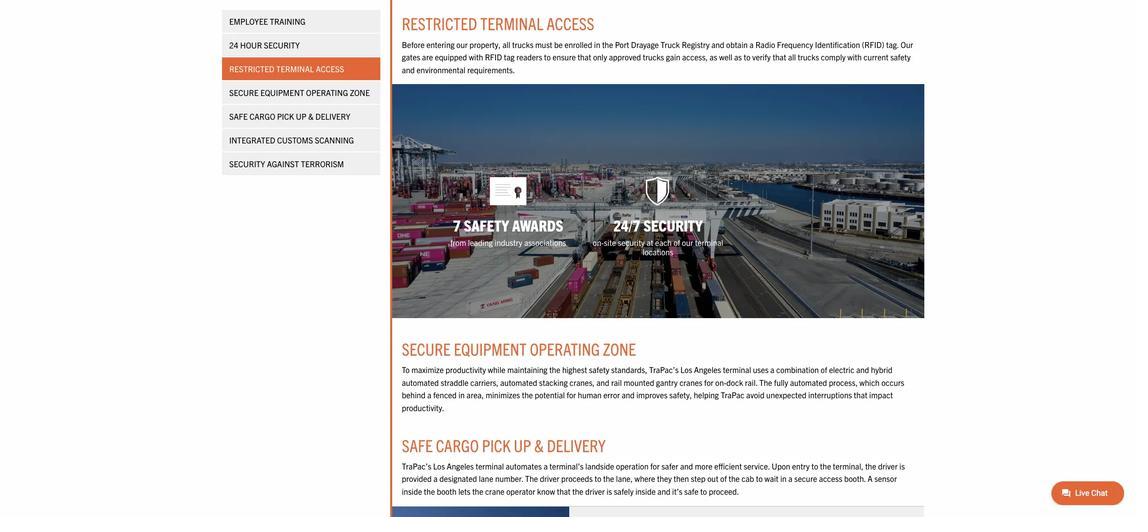 Task type: vqa. For each thing, say whether or not it's contained in the screenshot.
leftmost Technology
no



Task type: describe. For each thing, give the bounding box(es) containing it.
service.
[[744, 461, 770, 471]]

1 horizontal spatial delivery
[[547, 434, 606, 456]]

security inside 24/7 security on-site security at each of our terminal locations
[[644, 215, 703, 235]]

1 vertical spatial is
[[607, 486, 612, 496]]

a left terminal's
[[544, 461, 548, 471]]

minimizes
[[486, 390, 520, 400]]

the up stacking
[[550, 365, 561, 375]]

0 horizontal spatial &
[[308, 111, 314, 121]]

booth
[[437, 486, 457, 496]]

restricted inside "link"
[[229, 64, 275, 74]]

terminal's
[[550, 461, 584, 471]]

port
[[615, 39, 629, 49]]

2 inside from the left
[[636, 486, 656, 496]]

hour
[[240, 40, 262, 50]]

environmental
[[417, 65, 466, 75]]

1 vertical spatial secure equipment operating zone
[[402, 338, 636, 359]]

combination
[[777, 365, 819, 375]]

current
[[864, 52, 889, 62]]

our
[[901, 39, 914, 49]]

1 horizontal spatial all
[[788, 52, 796, 62]]

obtain
[[727, 39, 748, 49]]

a up 'booth'
[[434, 474, 438, 484]]

entering
[[427, 39, 455, 49]]

highest
[[562, 365, 587, 375]]

the inside trapac's los angeles terminal automates a terminal's landside operation for safer and more efficient service. upon entry to the terminal, the driver is provided a designated lane number. the driver proceeds to the lane, where they then step out of the cab to wait in a secure access booth. a sensor inside the booth lets the crane operator know that the driver is safely inside and it's safe to proceed.
[[525, 474, 538, 484]]

automates
[[506, 461, 542, 471]]

verify
[[753, 52, 771, 62]]

requirements.
[[467, 65, 515, 75]]

lane,
[[616, 474, 633, 484]]

gates
[[402, 52, 420, 62]]

2 horizontal spatial trucks
[[798, 52, 820, 62]]

trapac
[[721, 390, 745, 400]]

1 horizontal spatial trucks
[[643, 52, 664, 62]]

upon
[[772, 461, 791, 471]]

0 vertical spatial equipment
[[260, 88, 304, 97]]

secure equipment operating zone inside secure equipment operating zone link
[[229, 88, 370, 97]]

1 inside from the left
[[402, 486, 422, 496]]

operator
[[507, 486, 536, 496]]

24 hour security
[[229, 40, 300, 50]]

and up well
[[712, 39, 725, 49]]

that down enrolled
[[578, 52, 592, 62]]

1 horizontal spatial equipment
[[454, 338, 527, 359]]

associations
[[524, 238, 566, 247]]

helping
[[694, 390, 719, 400]]

to right cab
[[756, 474, 763, 484]]

terminal inside trapac's los angeles terminal automates a terminal's landside operation for safer and more efficient service. upon entry to the terminal, the driver is provided a designated lane number. the driver proceeds to the lane, where they then step out of the cab to wait in a secure access booth. a sensor inside the booth lets the crane operator know that the driver is safely inside and it's safe to proceed.
[[476, 461, 504, 471]]

to maximize productivity while maintaining the highest safety standards, trapac's los angeles terminal uses a combination of electric and hybrid automated straddle carriers, automated stacking cranes, and rail mounted gantry cranes for on-dock rail. the fully automated process, which occurs behind a fenced in area, minimizes the potential for human error and improves safety, helping trapac avoid unexpected interruptions that impact productivity.
[[402, 365, 905, 413]]

radio
[[756, 39, 776, 49]]

0 horizontal spatial for
[[567, 390, 576, 400]]

1 horizontal spatial safe cargo pick up & delivery
[[402, 434, 606, 456]]

the left 'booth'
[[424, 486, 435, 496]]

and left rail
[[597, 377, 610, 387]]

safe
[[685, 486, 699, 496]]

that inside to maximize productivity while maintaining the highest safety standards, trapac's los angeles terminal uses a combination of electric and hybrid automated straddle carriers, automated stacking cranes, and rail mounted gantry cranes for on-dock rail. the fully automated process, which occurs behind a fenced in area, minimizes the potential for human error and improves safety, helping trapac avoid unexpected interruptions that impact productivity.
[[854, 390, 868, 400]]

safer
[[662, 461, 679, 471]]

operation
[[616, 461, 649, 471]]

to down landside
[[595, 474, 602, 484]]

(rfid)
[[862, 39, 885, 49]]

trapac's inside to maximize productivity while maintaining the highest safety standards, trapac's los angeles terminal uses a combination of electric and hybrid automated straddle carriers, automated stacking cranes, and rail mounted gantry cranes for on-dock rail. the fully automated process, which occurs behind a fenced in area, minimizes the potential for human error and improves safety, helping trapac avoid unexpected interruptions that impact productivity.
[[649, 365, 679, 375]]

customs
[[277, 135, 313, 145]]

safety,
[[670, 390, 692, 400]]

terminal inside to maximize productivity while maintaining the highest safety standards, trapac's los angeles terminal uses a combination of electric and hybrid automated straddle carriers, automated stacking cranes, and rail mounted gantry cranes for on-dock rail. the fully automated process, which occurs behind a fenced in area, minimizes the potential for human error and improves safety, helping trapac avoid unexpected interruptions that impact productivity.
[[723, 365, 752, 375]]

trapac's los angeles terminal automates a terminal's landside operation for safer and more efficient service. upon entry to the terminal, the driver is provided a designated lane number. the driver proceeds to the lane, where they then step out of the cab to wait in a secure access booth. a sensor inside the booth lets the crane operator know that the driver is safely inside and it's safe to proceed.
[[402, 461, 905, 496]]

angeles inside to maximize productivity while maintaining the highest safety standards, trapac's los angeles terminal uses a combination of electric and hybrid automated straddle carriers, automated stacking cranes, and rail mounted gantry cranes for on-dock rail. the fully automated process, which occurs behind a fenced in area, minimizes the potential for human error and improves safety, helping trapac avoid unexpected interruptions that impact productivity.
[[694, 365, 721, 375]]

employee training link
[[222, 10, 380, 33]]

tag.
[[887, 39, 899, 49]]

must
[[536, 39, 553, 49]]

tag
[[504, 52, 515, 62]]

cab
[[742, 474, 755, 484]]

angeles inside trapac's los angeles terminal automates a terminal's landside operation for safer and more efficient service. upon entry to the terminal, the driver is provided a designated lane number. the driver proceeds to the lane, where they then step out of the cab to wait in a secure access booth. a sensor inside the booth lets the crane operator know that the driver is safely inside and it's safe to proceed.
[[447, 461, 474, 471]]

productivity.
[[402, 403, 445, 413]]

a left secure
[[789, 474, 793, 484]]

1 horizontal spatial secure
[[402, 338, 451, 359]]

unexpected
[[767, 390, 807, 400]]

improves
[[637, 390, 668, 400]]

a
[[868, 474, 873, 484]]

and up which
[[857, 365, 870, 375]]

well
[[719, 52, 733, 62]]

and down they
[[658, 486, 671, 496]]

safety
[[464, 215, 509, 235]]

property,
[[470, 39, 501, 49]]

and down gates
[[402, 65, 415, 75]]

0 vertical spatial security
[[264, 40, 300, 50]]

each
[[655, 238, 672, 247]]

1 horizontal spatial operating
[[530, 338, 600, 359]]

2 with from the left
[[848, 52, 862, 62]]

1 horizontal spatial safe
[[402, 434, 433, 456]]

maximize
[[412, 365, 444, 375]]

access
[[819, 474, 843, 484]]

interruptions
[[809, 390, 852, 400]]

drayage
[[631, 39, 659, 49]]

0 vertical spatial zone
[[350, 88, 370, 97]]

7
[[453, 215, 461, 235]]

efficient
[[715, 461, 742, 471]]

1 automated from the left
[[402, 377, 439, 387]]

los inside to maximize productivity while maintaining the highest safety standards, trapac's los angeles terminal uses a combination of electric and hybrid automated straddle carriers, automated stacking cranes, and rail mounted gantry cranes for on-dock rail. the fully automated process, which occurs behind a fenced in area, minimizes the potential for human error and improves safety, helping trapac avoid unexpected interruptions that impact productivity.
[[681, 365, 693, 375]]

0 horizontal spatial safe
[[229, 111, 248, 121]]

7 safety awards from leading industry associations
[[451, 215, 566, 247]]

rail.
[[745, 377, 758, 387]]

and up then
[[681, 461, 693, 471]]

secure equipment operating zone link
[[222, 81, 380, 104]]

fenced
[[433, 390, 457, 400]]

terminal inside 24/7 security on-site security at each of our terminal locations
[[695, 238, 724, 247]]

1 horizontal spatial &
[[535, 434, 544, 456]]

industry
[[495, 238, 523, 247]]

and right error
[[622, 390, 635, 400]]

to right entry
[[812, 461, 819, 471]]

0 vertical spatial for
[[705, 377, 714, 387]]

stacking
[[539, 377, 568, 387]]

the inside to maximize productivity while maintaining the highest safety standards, trapac's los angeles terminal uses a combination of electric and hybrid automated straddle carriers, automated stacking cranes, and rail mounted gantry cranes for on-dock rail. the fully automated process, which occurs behind a fenced in area, minimizes the potential for human error and improves safety, helping trapac avoid unexpected interruptions that impact productivity.
[[760, 377, 773, 387]]

gain
[[666, 52, 681, 62]]

to left verify in the top right of the page
[[744, 52, 751, 62]]

fully
[[774, 377, 789, 387]]

uses
[[753, 365, 769, 375]]

hybrid
[[871, 365, 893, 375]]

equipped
[[435, 52, 467, 62]]

mounted
[[624, 377, 655, 387]]

los inside trapac's los angeles terminal automates a terminal's landside operation for safer and more efficient service. upon entry to the terminal, the driver is provided a designated lane number. the driver proceeds to the lane, where they then step out of the cab to wait in a secure access booth. a sensor inside the booth lets the crane operator know that the driver is safely inside and it's safe to proceed.
[[433, 461, 445, 471]]

trapac's inside trapac's los angeles terminal automates a terminal's landside operation for safer and more efficient service. upon entry to the terminal, the driver is provided a designated lane number. the driver proceeds to the lane, where they then step out of the cab to wait in a secure access booth. a sensor inside the booth lets the crane operator know that the driver is safely inside and it's safe to proceed.
[[402, 461, 432, 471]]

rfid
[[485, 52, 502, 62]]

it's
[[673, 486, 683, 496]]

3 automated from the left
[[790, 377, 827, 387]]

1 horizontal spatial is
[[900, 461, 905, 471]]

where
[[635, 474, 656, 484]]

cargo inside safe cargo pick up & delivery link
[[250, 111, 275, 121]]

0 vertical spatial secure
[[229, 88, 259, 97]]

step
[[691, 474, 706, 484]]

entry
[[793, 461, 810, 471]]

that inside trapac's los angeles terminal automates a terminal's landside operation for safer and more efficient service. upon entry to the terminal, the driver is provided a designated lane number. the driver proceeds to the lane, where they then step out of the cab to wait in a secure access booth. a sensor inside the booth lets the crane operator know that the driver is safely inside and it's safe to proceed.
[[557, 486, 571, 496]]

frequency
[[777, 39, 814, 49]]

0 vertical spatial up
[[296, 111, 307, 121]]

1 vertical spatial up
[[514, 434, 531, 456]]

are
[[422, 52, 433, 62]]

terminal,
[[833, 461, 864, 471]]

readers
[[517, 52, 543, 62]]



Task type: locate. For each thing, give the bounding box(es) containing it.
1 horizontal spatial with
[[848, 52, 862, 62]]

landside
[[586, 461, 615, 471]]

1 vertical spatial trapac's
[[402, 461, 432, 471]]

the right lets
[[473, 486, 484, 496]]

our up "equipped"
[[457, 39, 468, 49]]

on- inside to maximize productivity while maintaining the highest safety standards, trapac's los angeles terminal uses a combination of electric and hybrid automated straddle carriers, automated stacking cranes, and rail mounted gantry cranes for on-dock rail. the fully automated process, which occurs behind a fenced in area, minimizes the potential for human error and improves safety, helping trapac avoid unexpected interruptions that impact productivity.
[[716, 377, 727, 387]]

secure up the maximize
[[402, 338, 451, 359]]

0 horizontal spatial pick
[[277, 111, 294, 121]]

rail
[[612, 377, 622, 387]]

1 horizontal spatial up
[[514, 434, 531, 456]]

0 horizontal spatial secure
[[229, 88, 259, 97]]

restricted terminal access
[[402, 13, 595, 34], [229, 64, 344, 74]]

0 horizontal spatial restricted
[[229, 64, 275, 74]]

1 vertical spatial safe cargo pick up & delivery
[[402, 434, 606, 456]]

2 horizontal spatial for
[[705, 377, 714, 387]]

restricted terminal access down 24 hour security link
[[229, 64, 344, 74]]

our inside 24/7 security on-site security at each of our terminal locations
[[682, 238, 694, 247]]

0 vertical spatial our
[[457, 39, 468, 49]]

0 vertical spatial terminal
[[481, 13, 544, 34]]

proceeds
[[561, 474, 593, 484]]

the left potential on the bottom
[[522, 390, 533, 400]]

0 vertical spatial secure equipment operating zone
[[229, 88, 370, 97]]

which
[[860, 377, 880, 387]]

integrated customs scanning link
[[222, 129, 380, 151]]

dock
[[727, 377, 744, 387]]

2 as from the left
[[735, 52, 742, 62]]

angeles
[[694, 365, 721, 375], [447, 461, 474, 471]]

operating up safe cargo pick up & delivery link
[[306, 88, 348, 97]]

in inside before entering our property, all trucks must be enrolled in the port drayage truck registry and obtain a radio frequency identification (rfid) tag. our gates are equipped with rfid tag readers to ensure that only approved trucks gain access, as well as to verify that all trucks comply with current safety and environmental requirements.
[[594, 39, 601, 49]]

to right safe
[[701, 486, 707, 496]]

approved
[[609, 52, 641, 62]]

wait
[[765, 474, 779, 484]]

los up the cranes
[[681, 365, 693, 375]]

training
[[270, 16, 306, 26]]

1 vertical spatial secure
[[402, 338, 451, 359]]

a inside before entering our property, all trucks must be enrolled in the port drayage truck registry and obtain a radio frequency identification (rfid) tag. our gates are equipped with rfid tag readers to ensure that only approved trucks gain access, as well as to verify that all trucks comply with current safety and environmental requirements.
[[750, 39, 754, 49]]

2 automated from the left
[[501, 377, 538, 387]]

ensure
[[553, 52, 576, 62]]

1 horizontal spatial our
[[682, 238, 694, 247]]

2 horizontal spatial driver
[[879, 461, 898, 471]]

driver up sensor
[[879, 461, 898, 471]]

against
[[267, 159, 299, 169]]

0 vertical spatial pick
[[277, 111, 294, 121]]

safe cargo pick up & delivery
[[229, 111, 351, 121], [402, 434, 606, 456]]

restricted terminal access up property,
[[402, 13, 595, 34]]

in left 'area,'
[[459, 390, 465, 400]]

of inside trapac's los angeles terminal automates a terminal's landside operation for safer and more efficient service. upon entry to the terminal, the driver is provided a designated lane number. the driver proceeds to the lane, where they then step out of the cab to wait in a secure access booth. a sensor inside the booth lets the crane operator know that the driver is safely inside and it's safe to proceed.
[[721, 474, 727, 484]]

& up automates
[[535, 434, 544, 456]]

0 vertical spatial trapac's
[[649, 365, 679, 375]]

1 horizontal spatial driver
[[586, 486, 605, 496]]

inside down the provided
[[402, 486, 422, 496]]

angeles up the cranes
[[694, 365, 721, 375]]

that right know
[[557, 486, 571, 496]]

24
[[229, 40, 238, 50]]

while
[[488, 365, 506, 375]]

potential
[[535, 390, 565, 400]]

area,
[[467, 390, 484, 400]]

terminal
[[481, 13, 544, 34], [276, 64, 314, 74]]

human
[[578, 390, 602, 400]]

delivery
[[316, 111, 351, 121], [547, 434, 606, 456]]

0 vertical spatial all
[[503, 39, 511, 49]]

proceed.
[[709, 486, 739, 496]]

1 horizontal spatial restricted
[[402, 13, 477, 34]]

the down automates
[[525, 474, 538, 484]]

1 vertical spatial operating
[[530, 338, 600, 359]]

0 horizontal spatial terminal
[[276, 64, 314, 74]]

2 vertical spatial driver
[[586, 486, 605, 496]]

access inside "link"
[[316, 64, 344, 74]]

terminal inside "link"
[[276, 64, 314, 74]]

1 horizontal spatial for
[[651, 461, 660, 471]]

of inside to maximize productivity while maintaining the highest safety standards, trapac's los angeles terminal uses a combination of electric and hybrid automated straddle carriers, automated stacking cranes, and rail mounted gantry cranes for on-dock rail. the fully automated process, which occurs behind a fenced in area, minimizes the potential for human error and improves safety, helping trapac avoid unexpected interruptions that impact productivity.
[[821, 365, 828, 375]]

terminal up tag
[[481, 13, 544, 34]]

1 vertical spatial safety
[[589, 365, 610, 375]]

0 horizontal spatial in
[[459, 390, 465, 400]]

safe up integrated
[[229, 111, 248, 121]]

equipment up while at the bottom left of page
[[454, 338, 527, 359]]

1 horizontal spatial pick
[[482, 434, 511, 456]]

0 vertical spatial angeles
[[694, 365, 721, 375]]

terminal right each
[[695, 238, 724, 247]]

locations
[[643, 247, 674, 257]]

on- up 'trapac'
[[716, 377, 727, 387]]

safety inside before entering our property, all trucks must be enrolled in the port drayage truck registry and obtain a radio frequency identification (rfid) tag. our gates are equipped with rfid tag readers to ensure that only approved trucks gain access, as well as to verify that all trucks comply with current safety and environmental requirements.
[[891, 52, 911, 62]]

security against terrorism link
[[222, 152, 380, 175]]

1 horizontal spatial in
[[594, 39, 601, 49]]

0 horizontal spatial trucks
[[512, 39, 534, 49]]

site
[[604, 238, 616, 247]]

2 vertical spatial terminal
[[476, 461, 504, 471]]

0 horizontal spatial driver
[[540, 474, 560, 484]]

restricted terminal access inside "link"
[[229, 64, 344, 74]]

the inside before entering our property, all trucks must be enrolled in the port drayage truck registry and obtain a radio frequency identification (rfid) tag. our gates are equipped with rfid tag readers to ensure that only approved trucks gain access, as well as to verify that all trucks comply with current safety and environmental requirements.
[[602, 39, 613, 49]]

electric
[[829, 365, 855, 375]]

1 vertical spatial &
[[535, 434, 544, 456]]

access up enrolled
[[547, 13, 595, 34]]

the left port
[[602, 39, 613, 49]]

the down proceeds
[[573, 486, 584, 496]]

1 vertical spatial restricted terminal access
[[229, 64, 344, 74]]

up up automates
[[514, 434, 531, 456]]

1 vertical spatial restricted
[[229, 64, 275, 74]]

awards
[[512, 215, 564, 235]]

in for operating
[[459, 390, 465, 400]]

0 vertical spatial driver
[[879, 461, 898, 471]]

0 horizontal spatial all
[[503, 39, 511, 49]]

from
[[451, 238, 466, 247]]

of
[[674, 238, 680, 247], [821, 365, 828, 375], [721, 474, 727, 484]]

0 horizontal spatial equipment
[[260, 88, 304, 97]]

1 vertical spatial security
[[229, 159, 265, 169]]

to down must
[[544, 52, 551, 62]]

0 vertical spatial los
[[681, 365, 693, 375]]

delivery up terminal's
[[547, 434, 606, 456]]

the up the a
[[866, 461, 877, 471]]

2 vertical spatial of
[[721, 474, 727, 484]]

0 vertical spatial in
[[594, 39, 601, 49]]

1 vertical spatial zone
[[603, 338, 636, 359]]

0 vertical spatial the
[[760, 377, 773, 387]]

that
[[578, 52, 592, 62], [773, 52, 787, 62], [854, 390, 868, 400], [557, 486, 571, 496]]

security down training
[[264, 40, 300, 50]]

safety up cranes,
[[589, 365, 610, 375]]

our
[[457, 39, 468, 49], [682, 238, 694, 247]]

1 vertical spatial angeles
[[447, 461, 474, 471]]

for down cranes,
[[567, 390, 576, 400]]

automated down maintaining
[[501, 377, 538, 387]]

zone
[[350, 88, 370, 97], [603, 338, 636, 359]]

0 horizontal spatial access
[[316, 64, 344, 74]]

straddle
[[441, 377, 469, 387]]

terminal up dock
[[723, 365, 752, 375]]

behind
[[402, 390, 426, 400]]

only
[[593, 52, 607, 62]]

restricted down hour
[[229, 64, 275, 74]]

for
[[705, 377, 714, 387], [567, 390, 576, 400], [651, 461, 660, 471]]

in for pick
[[781, 474, 787, 484]]

driver down proceeds
[[586, 486, 605, 496]]

cargo up integrated
[[250, 111, 275, 121]]

safely
[[614, 486, 634, 496]]

driver up know
[[540, 474, 560, 484]]

trucks down frequency
[[798, 52, 820, 62]]

1 horizontal spatial of
[[721, 474, 727, 484]]

in right wait
[[781, 474, 787, 484]]

identification
[[815, 39, 861, 49]]

error
[[604, 390, 620, 400]]

0 horizontal spatial up
[[296, 111, 307, 121]]

0 vertical spatial operating
[[306, 88, 348, 97]]

on- left security
[[593, 238, 604, 247]]

as right well
[[735, 52, 742, 62]]

gantry
[[656, 377, 678, 387]]

0 horizontal spatial safety
[[589, 365, 610, 375]]

restricted up entering
[[402, 13, 477, 34]]

1 as from the left
[[710, 52, 718, 62]]

1 horizontal spatial on-
[[716, 377, 727, 387]]

pick up automates
[[482, 434, 511, 456]]

our inside before entering our property, all trucks must be enrolled in the port drayage truck registry and obtain a radio frequency identification (rfid) tag. our gates are equipped with rfid tag readers to ensure that only approved trucks gain access, as well as to verify that all trucks comply with current safety and environmental requirements.
[[457, 39, 468, 49]]

secure
[[229, 88, 259, 97], [402, 338, 451, 359]]

delivery up scanning
[[316, 111, 351, 121]]

los up designated
[[433, 461, 445, 471]]

safe
[[229, 111, 248, 121], [402, 434, 433, 456]]

0 vertical spatial cargo
[[250, 111, 275, 121]]

24/7 security on-site security at each of our terminal locations
[[593, 215, 724, 257]]

employee training
[[229, 16, 306, 26]]

terminal down 24 hour security link
[[276, 64, 314, 74]]

0 horizontal spatial inside
[[402, 486, 422, 496]]

as
[[710, 52, 718, 62], [735, 52, 742, 62]]

the down landside
[[603, 474, 615, 484]]

of left electric
[[821, 365, 828, 375]]

2 vertical spatial security
[[644, 215, 703, 235]]

at
[[647, 238, 654, 247]]

occurs
[[882, 377, 905, 387]]

to
[[544, 52, 551, 62], [744, 52, 751, 62], [812, 461, 819, 471], [595, 474, 602, 484], [756, 474, 763, 484], [701, 486, 707, 496]]

all up tag
[[503, 39, 511, 49]]

on- inside 24/7 security on-site security at each of our terminal locations
[[593, 238, 604, 247]]

the up access
[[820, 461, 832, 471]]

truck
[[661, 39, 680, 49]]

a up 'productivity.'
[[428, 390, 432, 400]]

as left well
[[710, 52, 718, 62]]

lane
[[479, 474, 494, 484]]

0 vertical spatial access
[[547, 13, 595, 34]]

0 horizontal spatial secure equipment operating zone
[[229, 88, 370, 97]]

1 vertical spatial equipment
[[454, 338, 527, 359]]

cargo
[[250, 111, 275, 121], [436, 434, 479, 456]]

0 horizontal spatial cargo
[[250, 111, 275, 121]]

enrolled
[[565, 39, 593, 49]]

the
[[602, 39, 613, 49], [550, 365, 561, 375], [522, 390, 533, 400], [820, 461, 832, 471], [866, 461, 877, 471], [603, 474, 615, 484], [729, 474, 740, 484], [424, 486, 435, 496], [473, 486, 484, 496], [573, 486, 584, 496]]

safety
[[891, 52, 911, 62], [589, 365, 610, 375]]

trapac's
[[649, 365, 679, 375], [402, 461, 432, 471]]

0 vertical spatial safe cargo pick up & delivery
[[229, 111, 351, 121]]

know
[[537, 486, 555, 496]]

access down 24 hour security link
[[316, 64, 344, 74]]

1 horizontal spatial trapac's
[[649, 365, 679, 375]]

comply
[[821, 52, 846, 62]]

1 vertical spatial for
[[567, 390, 576, 400]]

0 horizontal spatial los
[[433, 461, 445, 471]]

0 horizontal spatial on-
[[593, 238, 604, 247]]

trucks up readers
[[512, 39, 534, 49]]

out
[[708, 474, 719, 484]]

inside down the where
[[636, 486, 656, 496]]

registry
[[682, 39, 710, 49]]

up up integrated customs scanning link at top
[[296, 111, 307, 121]]

0 vertical spatial delivery
[[316, 111, 351, 121]]

1 vertical spatial in
[[459, 390, 465, 400]]

that down which
[[854, 390, 868, 400]]

secure equipment operating zone up maintaining
[[402, 338, 636, 359]]

in inside trapac's los angeles terminal automates a terminal's landside operation for safer and more efficient service. upon entry to the terminal, the driver is provided a designated lane number. the driver proceeds to the lane, where they then step out of the cab to wait in a secure access booth. a sensor inside the booth lets the crane operator know that the driver is safely inside and it's safe to proceed.
[[781, 474, 787, 484]]

with down identification
[[848, 52, 862, 62]]

in inside to maximize productivity while maintaining the highest safety standards, trapac's los angeles terminal uses a combination of electric and hybrid automated straddle carriers, automated stacking cranes, and rail mounted gantry cranes for on-dock rail. the fully automated process, which occurs behind a fenced in area, minimizes the potential for human error and improves safety, helping trapac avoid unexpected interruptions that impact productivity.
[[459, 390, 465, 400]]

1 vertical spatial cargo
[[436, 434, 479, 456]]

safe cargo pick up & delivery up integrated customs scanning
[[229, 111, 351, 121]]

0 horizontal spatial automated
[[402, 377, 439, 387]]

1 vertical spatial delivery
[[547, 434, 606, 456]]

for left the safer
[[651, 461, 660, 471]]

1 horizontal spatial restricted terminal access
[[402, 13, 595, 34]]

1 horizontal spatial zone
[[603, 338, 636, 359]]

in
[[594, 39, 601, 49], [459, 390, 465, 400], [781, 474, 787, 484]]

trapac's up gantry
[[649, 365, 679, 375]]

&
[[308, 111, 314, 121], [535, 434, 544, 456]]

1 horizontal spatial inside
[[636, 486, 656, 496]]

safe cargo pick up & delivery link
[[222, 105, 380, 128]]

all down frequency
[[788, 52, 796, 62]]

0 horizontal spatial safe cargo pick up & delivery
[[229, 111, 351, 121]]

0 horizontal spatial our
[[457, 39, 468, 49]]

trapac's up the provided
[[402, 461, 432, 471]]

and
[[712, 39, 725, 49], [402, 65, 415, 75], [857, 365, 870, 375], [597, 377, 610, 387], [622, 390, 635, 400], [681, 461, 693, 471], [658, 486, 671, 496]]

of right out
[[721, 474, 727, 484]]

automated
[[402, 377, 439, 387], [501, 377, 538, 387], [790, 377, 827, 387]]

0 horizontal spatial operating
[[306, 88, 348, 97]]

booth.
[[845, 474, 866, 484]]

impact
[[870, 390, 893, 400]]

1 vertical spatial access
[[316, 64, 344, 74]]

0 horizontal spatial delivery
[[316, 111, 351, 121]]

24 hour security link
[[222, 34, 380, 56]]

restricted
[[402, 13, 477, 34], [229, 64, 275, 74]]

is
[[900, 461, 905, 471], [607, 486, 612, 496]]

a right uses
[[771, 365, 775, 375]]

avoid
[[747, 390, 765, 400]]

the left cab
[[729, 474, 740, 484]]

cargo up designated
[[436, 434, 479, 456]]

with down property,
[[469, 52, 483, 62]]

0 horizontal spatial the
[[525, 474, 538, 484]]

a left 'radio'
[[750, 39, 754, 49]]

secure equipment operating zone down restricted terminal access "link"
[[229, 88, 370, 97]]

standards,
[[611, 365, 648, 375]]

the down uses
[[760, 377, 773, 387]]

1 vertical spatial all
[[788, 52, 796, 62]]

designated
[[440, 474, 477, 484]]

a
[[750, 39, 754, 49], [771, 365, 775, 375], [428, 390, 432, 400], [544, 461, 548, 471], [434, 474, 438, 484], [789, 474, 793, 484]]

access
[[547, 13, 595, 34], [316, 64, 344, 74]]

our right each
[[682, 238, 694, 247]]

0 horizontal spatial angeles
[[447, 461, 474, 471]]

1 horizontal spatial automated
[[501, 377, 538, 387]]

that right verify in the top right of the page
[[773, 52, 787, 62]]

then
[[674, 474, 689, 484]]

all
[[503, 39, 511, 49], [788, 52, 796, 62]]

operating up highest
[[530, 338, 600, 359]]

1 vertical spatial terminal
[[723, 365, 752, 375]]

secure
[[795, 474, 818, 484]]

1 vertical spatial on-
[[716, 377, 727, 387]]

terrorism
[[301, 159, 344, 169]]

2 vertical spatial in
[[781, 474, 787, 484]]

provided
[[402, 474, 432, 484]]

automated down combination
[[790, 377, 827, 387]]

of inside 24/7 security on-site security at each of our terminal locations
[[674, 238, 680, 247]]

security down integrated
[[229, 159, 265, 169]]

safety down "our"
[[891, 52, 911, 62]]

the
[[760, 377, 773, 387], [525, 474, 538, 484]]

security up each
[[644, 215, 703, 235]]

1 vertical spatial our
[[682, 238, 694, 247]]

employee
[[229, 16, 268, 26]]

1 horizontal spatial safety
[[891, 52, 911, 62]]

1 with from the left
[[469, 52, 483, 62]]

for up helping
[[705, 377, 714, 387]]

access,
[[683, 52, 708, 62]]

0 vertical spatial &
[[308, 111, 314, 121]]

for inside trapac's los angeles terminal automates a terminal's landside operation for safer and more efficient service. upon entry to the terminal, the driver is provided a designated lane number. the driver proceeds to the lane, where they then step out of the cab to wait in a secure access booth. a sensor inside the booth lets the crane operator know that the driver is safely inside and it's safe to proceed.
[[651, 461, 660, 471]]

& up integrated customs scanning link at top
[[308, 111, 314, 121]]

1 vertical spatial los
[[433, 461, 445, 471]]

crane
[[485, 486, 505, 496]]

1 horizontal spatial cargo
[[436, 434, 479, 456]]

safe cargo pick up & delivery up automates
[[402, 434, 606, 456]]

automated up behind
[[402, 377, 439, 387]]

1 vertical spatial driver
[[540, 474, 560, 484]]

trucks down drayage
[[643, 52, 664, 62]]

safety inside to maximize productivity while maintaining the highest safety standards, trapac's los angeles terminal uses a combination of electric and hybrid automated straddle carriers, automated stacking cranes, and rail mounted gantry cranes for on-dock rail. the fully automated process, which occurs behind a fenced in area, minimizes the potential for human error and improves safety, helping trapac avoid unexpected interruptions that impact productivity.
[[589, 365, 610, 375]]

in up only
[[594, 39, 601, 49]]



